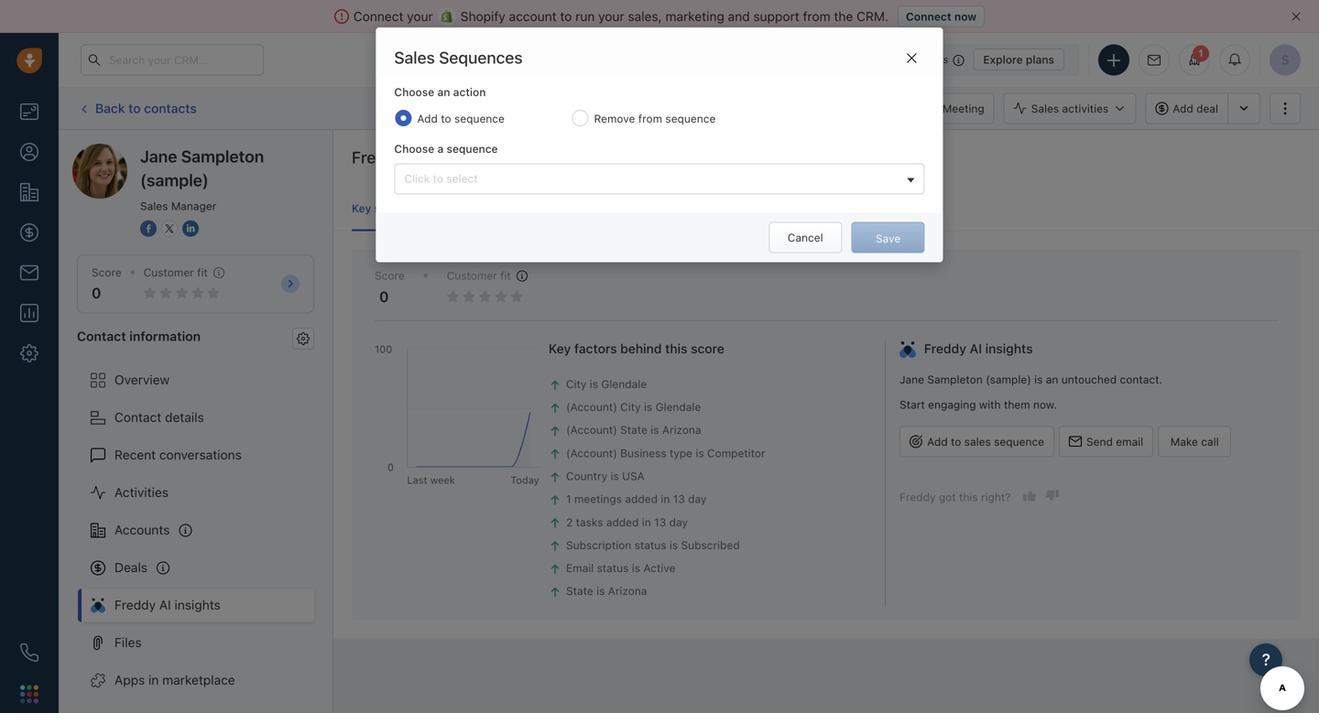 Task type: locate. For each thing, give the bounding box(es) containing it.
(sample) up 'them'
[[986, 373, 1031, 386]]

0 vertical spatial added
[[625, 493, 658, 506]]

sales for sales manager
[[140, 200, 168, 213]]

0 vertical spatial insights
[[428, 147, 487, 167]]

0 vertical spatial email
[[601, 102, 628, 115]]

sampleton for jane sampleton (sample) is an untouched contact.
[[927, 373, 983, 386]]

1 horizontal spatial ai
[[409, 147, 424, 167]]

13 up subscription status is subscribed
[[654, 516, 666, 529]]

in for tasks
[[642, 516, 651, 529]]

overview
[[114, 372, 170, 388]]

1 up "2" at the left
[[566, 493, 571, 506]]

apps in marketplace
[[114, 673, 235, 688]]

accounts
[[114, 523, 170, 538]]

in for trial
[[901, 54, 909, 65]]

state down email status is active
[[566, 585, 593, 598]]

add inside 'button'
[[1173, 102, 1193, 115]]

add inside sales sequences dialog
[[417, 112, 438, 125]]

contact up recent
[[114, 410, 161, 425]]

(sample) up sales manager
[[140, 170, 209, 190]]

0 vertical spatial an
[[437, 86, 450, 98]]

Search your CRM... text field
[[81, 44, 264, 76]]

an
[[437, 86, 450, 98], [1046, 373, 1058, 386]]

in left 21 at the top of the page
[[901, 54, 909, 65]]

freddy ai insights up "start engaging with them now."
[[924, 341, 1033, 356]]

1 horizontal spatial email
[[601, 102, 628, 115]]

your
[[407, 9, 433, 24], [598, 9, 624, 24]]

sampleton
[[181, 147, 264, 166], [927, 373, 983, 386]]

2 choose from the top
[[394, 143, 434, 155]]

click inside button
[[404, 172, 430, 185]]

to left run on the top of page
[[560, 9, 572, 24]]

2 vertical spatial (account)
[[566, 447, 617, 460]]

freshworks switcher image
[[20, 685, 38, 704]]

a
[[437, 143, 444, 155]]

email for email status is active
[[566, 562, 594, 575]]

marketing
[[665, 9, 724, 24]]

1 vertical spatial status
[[597, 562, 629, 575]]

choose for choose a sequence
[[394, 143, 434, 155]]

choose
[[394, 86, 434, 98], [394, 143, 434, 155]]

to
[[560, 9, 572, 24], [128, 101, 141, 116], [734, 102, 744, 114], [441, 112, 451, 125], [433, 172, 443, 185], [951, 436, 961, 448]]

to for add to sequence
[[441, 112, 451, 125]]

remove from sequence
[[594, 112, 716, 125]]

is left active
[[632, 562, 640, 575]]

email
[[601, 102, 628, 115], [566, 562, 594, 575]]

1 horizontal spatial from
[[803, 9, 830, 24]]

1 (account) from the top
[[566, 401, 617, 414]]

0 horizontal spatial ai
[[159, 598, 171, 613]]

freddy ai insights down deals
[[114, 598, 221, 613]]

jane down contacts at the left top
[[140, 147, 177, 166]]

to left sales
[[951, 436, 961, 448]]

2 vertical spatial ai
[[159, 598, 171, 613]]

1 vertical spatial sampleton
[[927, 373, 983, 386]]

jane for jane sampleton (sample) is an untouched contact.
[[900, 373, 924, 386]]

sampleton up "manager"
[[181, 147, 264, 166]]

active
[[643, 562, 675, 575]]

possible connections (0)
[[612, 202, 743, 215]]

1 horizontal spatial 13
[[673, 493, 685, 506]]

click right call
[[705, 102, 731, 114]]

sampleton inside "jane sampleton (sample)"
[[181, 147, 264, 166]]

1 vertical spatial this
[[959, 491, 978, 504]]

1 horizontal spatial freddy ai insights
[[352, 147, 487, 167]]

0 horizontal spatial freddy ai insights
[[114, 598, 221, 613]]

send email
[[1086, 436, 1143, 448]]

fit down "manager"
[[197, 266, 208, 279]]

0 vertical spatial choose
[[394, 86, 434, 98]]

state down (account) city is glendale
[[620, 424, 648, 437]]

1 horizontal spatial jane
[[900, 373, 924, 386]]

right?
[[981, 491, 1011, 504]]

factors
[[417, 202, 454, 215], [574, 341, 617, 356]]

(0) right duplicates
[[578, 202, 594, 215]]

0 vertical spatial this
[[665, 341, 687, 356]]

connect now
[[906, 10, 977, 23]]

freddy ai insights up click to select
[[352, 147, 487, 167]]

arizona up type
[[662, 424, 701, 437]]

sales for sales sequences
[[394, 48, 435, 67]]

1 possible from the left
[[472, 202, 517, 215]]

customer fit up information
[[144, 266, 208, 279]]

your right run on the top of page
[[598, 9, 624, 24]]

0 horizontal spatial add
[[417, 112, 438, 125]]

13 down type
[[673, 493, 685, 506]]

3 (account) from the top
[[566, 447, 617, 460]]

1 vertical spatial state
[[566, 585, 593, 598]]

factors down click to select
[[417, 202, 454, 215]]

1 vertical spatial 1
[[566, 493, 571, 506]]

subscribed
[[681, 539, 740, 552]]

sales left "manager"
[[140, 200, 168, 213]]

plans
[[1026, 53, 1054, 66]]

sales activities
[[1031, 102, 1109, 115]]

sales left activities at right top
[[1031, 102, 1059, 115]]

ai up "start engaging with them now."
[[970, 341, 982, 356]]

choose up add to sequence
[[394, 86, 434, 98]]

connect left now
[[906, 10, 951, 23]]

to right back
[[128, 101, 141, 116]]

1 horizontal spatial customer
[[447, 269, 497, 282]]

an up now.
[[1046, 373, 1058, 386]]

marketplace
[[162, 673, 235, 688]]

in
[[901, 54, 909, 65], [661, 493, 670, 506], [642, 516, 651, 529], [148, 673, 159, 688]]

manager
[[171, 200, 216, 213]]

ai left a
[[409, 147, 424, 167]]

0 vertical spatial sampleton
[[181, 147, 264, 166]]

key scoring factors
[[352, 202, 454, 215]]

close image
[[1292, 12, 1301, 21]]

0 horizontal spatial score
[[92, 266, 122, 279]]

0 vertical spatial from
[[803, 9, 830, 24]]

2 your from the left
[[598, 9, 624, 24]]

this
[[665, 341, 687, 356], [959, 491, 978, 504]]

1 horizontal spatial fit
[[500, 269, 511, 282]]

sales up choose an action
[[394, 48, 435, 67]]

1 horizontal spatial (0)
[[727, 202, 743, 215]]

key
[[352, 202, 371, 215], [549, 341, 571, 356]]

from
[[803, 9, 830, 24], [638, 112, 662, 125]]

1 horizontal spatial connect
[[906, 10, 951, 23]]

1 horizontal spatial your
[[598, 9, 624, 24]]

1 horizontal spatial factors
[[574, 341, 617, 356]]

1 horizontal spatial 1
[[1198, 48, 1204, 59]]

13
[[673, 493, 685, 506], [654, 516, 666, 529]]

1 vertical spatial (sample)
[[986, 373, 1031, 386]]

0 horizontal spatial from
[[638, 112, 662, 125]]

0 down the scoring on the top left
[[379, 288, 389, 305]]

click up key scoring factors link
[[404, 172, 430, 185]]

0 horizontal spatial customer
[[144, 266, 194, 279]]

connect up sales sequences
[[353, 9, 403, 24]]

0 horizontal spatial (0)
[[578, 202, 594, 215]]

account
[[509, 9, 557, 24]]

email inside button
[[601, 102, 628, 115]]

duplicates
[[520, 202, 575, 215]]

contact for contact information
[[77, 329, 126, 344]]

the
[[834, 9, 853, 24]]

0 vertical spatial day
[[688, 493, 707, 506]]

contact details
[[114, 410, 204, 425]]

city up (account) city is glendale
[[566, 378, 587, 391]]

factors up city is glendale
[[574, 341, 617, 356]]

0 vertical spatial (sample)
[[140, 170, 209, 190]]

0 horizontal spatial an
[[437, 86, 450, 98]]

2 (account) from the top
[[566, 424, 617, 437]]

1 vertical spatial jane
[[900, 373, 924, 386]]

0 vertical spatial jane
[[140, 147, 177, 166]]

jane inside "jane sampleton (sample)"
[[140, 147, 177, 166]]

score up 0 button
[[92, 266, 122, 279]]

business
[[620, 447, 666, 460]]

1 vertical spatial contact
[[114, 410, 161, 425]]

1 vertical spatial choose
[[394, 143, 434, 155]]

your up sales sequences
[[407, 9, 433, 24]]

0 horizontal spatial city
[[566, 378, 587, 391]]

1 vertical spatial day
[[669, 516, 688, 529]]

0 horizontal spatial state
[[566, 585, 593, 598]]

1 horizontal spatial key
[[549, 341, 571, 356]]

add inside button
[[927, 436, 948, 448]]

1 vertical spatial freddy ai insights
[[924, 341, 1033, 356]]

day up subscribed
[[688, 493, 707, 506]]

0 horizontal spatial connect
[[353, 9, 403, 24]]

to down choose an action
[[441, 112, 451, 125]]

this right "got"
[[959, 491, 978, 504]]

possible for possible connections (0)
[[612, 202, 656, 215]]

add down choose an action
[[417, 112, 438, 125]]

0 horizontal spatial your
[[407, 9, 433, 24]]

recent
[[114, 448, 156, 463]]

0 horizontal spatial key
[[352, 202, 371, 215]]

0 horizontal spatial (sample)
[[140, 170, 209, 190]]

insights up jane sampleton (sample) is an untouched contact. on the right bottom
[[985, 341, 1033, 356]]

possible down click to select button
[[612, 202, 656, 215]]

possible down select
[[472, 202, 517, 215]]

customer up information
[[144, 266, 194, 279]]

1 vertical spatial insights
[[985, 341, 1033, 356]]

country
[[566, 470, 607, 483]]

customer down 'possible duplicates (0)' link
[[447, 269, 497, 282]]

key for key factors behind this score
[[549, 341, 571, 356]]

(account) state is arizona
[[566, 424, 701, 437]]

customer fit down 'possible duplicates (0)' link
[[447, 269, 511, 282]]

0 vertical spatial 13
[[673, 493, 685, 506]]

1 horizontal spatial (sample)
[[986, 373, 1031, 386]]

possible for possible duplicates (0)
[[472, 202, 517, 215]]

sequence inside button
[[994, 436, 1044, 448]]

1 horizontal spatial day
[[688, 493, 707, 506]]

0 horizontal spatial score 0
[[92, 266, 122, 302]]

added
[[625, 493, 658, 506], [606, 516, 639, 529]]

2 horizontal spatial sales
[[1031, 102, 1059, 115]]

city is glendale
[[566, 378, 647, 391]]

customer fit
[[144, 266, 208, 279], [447, 269, 511, 282]]

1 right 'send email' icon on the top right of the page
[[1198, 48, 1204, 59]]

is up (account) business type is competitor
[[651, 424, 659, 437]]

add left deal
[[1173, 102, 1193, 115]]

to left refresh.
[[734, 102, 744, 114]]

0 up 'contact information' at the top of page
[[92, 285, 101, 302]]

fit down possible duplicates (0)
[[500, 269, 511, 282]]

0 vertical spatial (account)
[[566, 401, 617, 414]]

click
[[705, 102, 731, 114], [404, 172, 430, 185]]

0 horizontal spatial email
[[566, 562, 594, 575]]

0 vertical spatial glendale
[[601, 378, 647, 391]]

sales manager
[[140, 200, 216, 213]]

contact information
[[77, 329, 201, 344]]

is down email status is active
[[596, 585, 605, 598]]

day up subscription status is subscribed
[[669, 516, 688, 529]]

0 horizontal spatial possible
[[472, 202, 517, 215]]

0 vertical spatial freddy ai insights
[[352, 147, 487, 167]]

1 vertical spatial email
[[566, 562, 594, 575]]

0 vertical spatial click
[[705, 102, 731, 114]]

sampleton up engaging
[[927, 373, 983, 386]]

possible connections (0) link
[[612, 186, 743, 231]]

1 choose from the top
[[394, 86, 434, 98]]

sales for sales activities
[[1031, 102, 1059, 115]]

insights up marketplace
[[174, 598, 221, 613]]

0 vertical spatial ai
[[409, 147, 424, 167]]

key for key scoring factors
[[352, 202, 371, 215]]

updates
[[607, 102, 651, 114]]

add down engaging
[[927, 436, 948, 448]]

(account)
[[566, 401, 617, 414], [566, 424, 617, 437], [566, 447, 617, 460]]

glendale up type
[[655, 401, 701, 414]]

jane up start
[[900, 373, 924, 386]]

(0) right connections
[[727, 202, 743, 215]]

(account) business type is competitor
[[566, 447, 765, 460]]

0 vertical spatial contact
[[77, 329, 126, 344]]

status up state is arizona
[[597, 562, 629, 575]]

freddy left "got"
[[900, 491, 936, 504]]

in up subscription status is subscribed
[[642, 516, 651, 529]]

0 horizontal spatial sales
[[140, 200, 168, 213]]

score 0 up 'contact information' at the top of page
[[92, 266, 122, 302]]

1 horizontal spatial status
[[634, 539, 666, 552]]

score down the scoring on the top left
[[375, 269, 405, 282]]

(account) for (account) state is arizona
[[566, 424, 617, 437]]

status for subscription
[[634, 539, 666, 552]]

1 horizontal spatial an
[[1046, 373, 1058, 386]]

is right type
[[696, 447, 704, 460]]

1 vertical spatial (account)
[[566, 424, 617, 437]]

jane sampleton (sample)
[[140, 147, 264, 190]]

key left the scoring on the top left
[[352, 202, 371, 215]]

contacts
[[144, 101, 197, 116]]

connect
[[353, 9, 403, 24], [906, 10, 951, 23]]

support
[[753, 9, 799, 24]]

choose for choose an action
[[394, 86, 434, 98]]

meetings
[[574, 493, 622, 506]]

added down usa in the left bottom of the page
[[625, 493, 658, 506]]

sales inside dialog
[[394, 48, 435, 67]]

insights up select
[[428, 147, 487, 167]]

1 (0) from the left
[[578, 202, 594, 215]]

contact down 0 button
[[77, 329, 126, 344]]

1 vertical spatial sales
[[1031, 102, 1059, 115]]

from inside sales sequences dialog
[[638, 112, 662, 125]]

run
[[575, 9, 595, 24]]

(sample) inside "jane sampleton (sample)"
[[140, 170, 209, 190]]

contact
[[77, 329, 126, 344], [114, 410, 161, 425]]

this left score
[[665, 341, 687, 356]]

freddy ai insights
[[352, 147, 487, 167], [924, 341, 1033, 356], [114, 598, 221, 613]]

0 horizontal spatial 1
[[566, 493, 571, 506]]

to left select
[[433, 172, 443, 185]]

arizona down email status is active
[[608, 585, 647, 598]]

0 vertical spatial sales
[[394, 48, 435, 67]]

1 horizontal spatial arizona
[[662, 424, 701, 437]]

added down 1 meetings added in 13 day
[[606, 516, 639, 529]]

city
[[566, 378, 587, 391], [620, 401, 641, 414]]

0 horizontal spatial insights
[[174, 598, 221, 613]]

1 vertical spatial key
[[549, 341, 571, 356]]

2 vertical spatial sales
[[140, 200, 168, 213]]

2 (0) from the left
[[727, 202, 743, 215]]

glendale up (account) city is glendale
[[601, 378, 647, 391]]

sales activities button
[[1004, 93, 1145, 124], [1004, 93, 1136, 124]]

status up active
[[634, 539, 666, 552]]

(sample) for jane sampleton (sample) is an untouched contact.
[[986, 373, 1031, 386]]

score 0 down the scoring on the top left
[[375, 269, 405, 305]]

country is usa
[[566, 470, 645, 483]]

connect inside "button"
[[906, 10, 951, 23]]

2 possible from the left
[[612, 202, 656, 215]]

in for meetings
[[661, 493, 670, 506]]

(sample)
[[140, 170, 209, 190], [986, 373, 1031, 386]]

key up city is glendale
[[549, 341, 571, 356]]

ai up apps in marketplace
[[159, 598, 171, 613]]

0 horizontal spatial status
[[597, 562, 629, 575]]

city up (account) state is arizona
[[620, 401, 641, 414]]

back
[[95, 101, 125, 116]]

customer
[[144, 266, 194, 279], [447, 269, 497, 282]]

is
[[1034, 373, 1043, 386], [590, 378, 598, 391], [644, 401, 652, 414], [651, 424, 659, 437], [696, 447, 704, 460], [611, 470, 619, 483], [669, 539, 678, 552], [632, 562, 640, 575], [596, 585, 605, 598]]

1 vertical spatial click
[[404, 172, 430, 185]]

freddy up engaging
[[924, 341, 966, 356]]

insights
[[428, 147, 487, 167], [985, 341, 1033, 356], [174, 598, 221, 613]]

choose left a
[[394, 143, 434, 155]]

in up 2 tasks added in 13 day
[[661, 493, 670, 506]]

an left "action"
[[437, 86, 450, 98]]

0 horizontal spatial fit
[[197, 266, 208, 279]]

add
[[1173, 102, 1193, 115], [417, 112, 438, 125], [927, 436, 948, 448]]

add to sequence
[[417, 112, 505, 125]]

0 horizontal spatial sampleton
[[181, 147, 264, 166]]

add deal
[[1173, 102, 1218, 115]]

0 vertical spatial 1
[[1198, 48, 1204, 59]]



Task type: describe. For each thing, give the bounding box(es) containing it.
to for add to sales sequence
[[951, 436, 961, 448]]

make call
[[1170, 436, 1219, 448]]

score
[[691, 341, 724, 356]]

1 horizontal spatial customer fit
[[447, 269, 511, 282]]

1 horizontal spatial click
[[705, 102, 731, 114]]

crm.
[[856, 9, 889, 24]]

sequences
[[439, 48, 523, 67]]

connect your
[[353, 9, 433, 24]]

now
[[954, 10, 977, 23]]

and
[[728, 9, 750, 24]]

got
[[939, 491, 956, 504]]

cancel button
[[769, 222, 842, 253]]

make
[[1170, 436, 1198, 448]]

1 vertical spatial glendale
[[655, 401, 701, 414]]

untouched
[[1061, 373, 1117, 386]]

state is arizona
[[566, 585, 647, 598]]

details
[[165, 410, 204, 425]]

0 horizontal spatial customer fit
[[144, 266, 208, 279]]

activities
[[1062, 102, 1109, 115]]

meeting
[[942, 102, 984, 115]]

1 horizontal spatial 0
[[379, 288, 389, 305]]

is up now.
[[1034, 373, 1043, 386]]

send
[[1086, 436, 1113, 448]]

call
[[675, 102, 695, 115]]

contact for contact details
[[114, 410, 161, 425]]

sales,
[[628, 9, 662, 24]]

1 meetings added in 13 day
[[566, 493, 707, 506]]

is up (account) state is arizona
[[644, 401, 652, 414]]

behind
[[620, 341, 662, 356]]

add for add to sales sequence
[[927, 436, 948, 448]]

back to contacts
[[95, 101, 197, 116]]

1 link
[[1179, 44, 1210, 76]]

1 your from the left
[[407, 9, 433, 24]]

0 horizontal spatial 0
[[92, 285, 101, 302]]

subscription status is subscribed
[[566, 539, 740, 552]]

with
[[979, 398, 1001, 411]]

phone image
[[20, 644, 38, 662]]

1 horizontal spatial score 0
[[375, 269, 405, 305]]

freddy up the scoring on the top left
[[352, 147, 404, 167]]

ends
[[875, 54, 898, 65]]

contact.
[[1120, 373, 1162, 386]]

remove
[[594, 112, 635, 125]]

sales sequences dialog
[[376, 27, 943, 262]]

(account) for (account) business type is competitor
[[566, 447, 617, 460]]

0 vertical spatial state
[[620, 424, 648, 437]]

1 horizontal spatial score
[[375, 269, 405, 282]]

day for 2 tasks added in 13 day
[[669, 516, 688, 529]]

call link
[[648, 93, 704, 124]]

shopify
[[461, 9, 505, 24]]

make call link
[[1158, 426, 1231, 467]]

add deal button
[[1145, 93, 1227, 124]]

updates available. click to refresh.
[[607, 102, 788, 114]]

send email image
[[1148, 54, 1161, 66]]

available.
[[654, 102, 702, 114]]

key factors behind this score
[[549, 341, 724, 356]]

deal
[[1196, 102, 1218, 115]]

0 button
[[92, 285, 101, 302]]

click to select button
[[394, 163, 925, 195]]

sampleton for jane sampleton (sample)
[[181, 147, 264, 166]]

sequence for remove from sequence
[[665, 112, 716, 125]]

13 for 2 tasks added in 13 day
[[654, 516, 666, 529]]

day for 1 meetings added in 13 day
[[688, 493, 707, 506]]

shopify account to run your sales, marketing and support from the crm.
[[461, 9, 889, 24]]

email for email
[[601, 102, 628, 115]]

recent conversations
[[114, 448, 242, 463]]

1 vertical spatial an
[[1046, 373, 1058, 386]]

back to contacts link
[[77, 94, 198, 123]]

explore
[[983, 53, 1023, 66]]

add for add deal
[[1173, 102, 1193, 115]]

sequence for add to sequence
[[454, 112, 505, 125]]

explore plans link
[[973, 49, 1064, 71]]

them
[[1004, 398, 1030, 411]]

is left usa in the left bottom of the page
[[611, 470, 619, 483]]

subscription
[[566, 539, 631, 552]]

possible duplicates (0)
[[472, 202, 594, 215]]

competitor
[[707, 447, 765, 460]]

(account) city is glendale
[[566, 401, 701, 414]]

send email button
[[1059, 426, 1153, 458]]

1 for 1
[[1198, 48, 1204, 59]]

email status is active
[[566, 562, 675, 575]]

1 horizontal spatial insights
[[428, 147, 487, 167]]

2 tasks added in 13 day
[[566, 516, 688, 529]]

(0) for possible connections (0)
[[727, 202, 743, 215]]

click to select
[[404, 172, 478, 185]]

now.
[[1033, 398, 1057, 411]]

connect for connect your
[[353, 9, 403, 24]]

to for click to select
[[433, 172, 443, 185]]

add to sales sequence
[[927, 436, 1044, 448]]

information
[[129, 329, 201, 344]]

1 horizontal spatial city
[[620, 401, 641, 414]]

phone element
[[11, 635, 48, 671]]

is up active
[[669, 539, 678, 552]]

status for email
[[597, 562, 629, 575]]

sales sequences
[[394, 48, 523, 67]]

2 vertical spatial freddy ai insights
[[114, 598, 221, 613]]

email button
[[573, 93, 638, 124]]

freddy down deals
[[114, 598, 156, 613]]

sales
[[964, 436, 991, 448]]

type
[[670, 447, 693, 460]]

jane sampleton (sample) is an untouched contact.
[[900, 373, 1162, 386]]

1 for 1 meetings added in 13 day
[[566, 493, 571, 506]]

make call button
[[1158, 426, 1231, 458]]

0 vertical spatial arizona
[[662, 424, 701, 437]]

2 vertical spatial insights
[[174, 598, 221, 613]]

an inside sales sequences dialog
[[437, 86, 450, 98]]

2 horizontal spatial insights
[[985, 341, 1033, 356]]

mng settings image
[[297, 332, 310, 345]]

1 vertical spatial arizona
[[608, 585, 647, 598]]

engaging
[[928, 398, 976, 411]]

jane for jane sampleton (sample)
[[140, 147, 177, 166]]

apps
[[114, 673, 145, 688]]

0 vertical spatial city
[[566, 378, 587, 391]]

sequence for choose a sequence
[[447, 143, 498, 155]]

trial
[[853, 54, 872, 65]]

added for meetings
[[625, 493, 658, 506]]

activities
[[114, 485, 168, 500]]

added for tasks
[[606, 516, 639, 529]]

to for back to contacts
[[128, 101, 141, 116]]

connect for connect now
[[906, 10, 951, 23]]

refresh.
[[748, 102, 788, 114]]

(account) for (account) city is glendale
[[566, 401, 617, 414]]

13 for 1 meetings added in 13 day
[[673, 493, 685, 506]]

add for add to sequence
[[417, 112, 438, 125]]

updates available. click to refresh. link
[[581, 91, 797, 125]]

(0) for possible duplicates (0)
[[578, 202, 594, 215]]

0 horizontal spatial this
[[665, 341, 687, 356]]

key scoring factors link
[[352, 186, 454, 231]]

your trial ends in 21 days
[[828, 54, 948, 65]]

scoring
[[374, 202, 414, 215]]

tasks
[[576, 516, 603, 529]]

(sample) for jane sampleton (sample)
[[140, 170, 209, 190]]

cancel
[[788, 231, 823, 244]]

2 horizontal spatial freddy ai insights
[[924, 341, 1033, 356]]

files
[[114, 635, 142, 650]]

0 vertical spatial factors
[[417, 202, 454, 215]]

meeting button
[[915, 93, 995, 124]]

start engaging with them now.
[[900, 398, 1057, 411]]

in right apps
[[148, 673, 159, 688]]

select
[[446, 172, 478, 185]]

1 vertical spatial factors
[[574, 341, 617, 356]]

is up (account) city is glendale
[[590, 378, 598, 391]]

1 vertical spatial ai
[[970, 341, 982, 356]]

0 horizontal spatial glendale
[[601, 378, 647, 391]]



Task type: vqa. For each thing, say whether or not it's contained in the screenshot.
Expected close date
no



